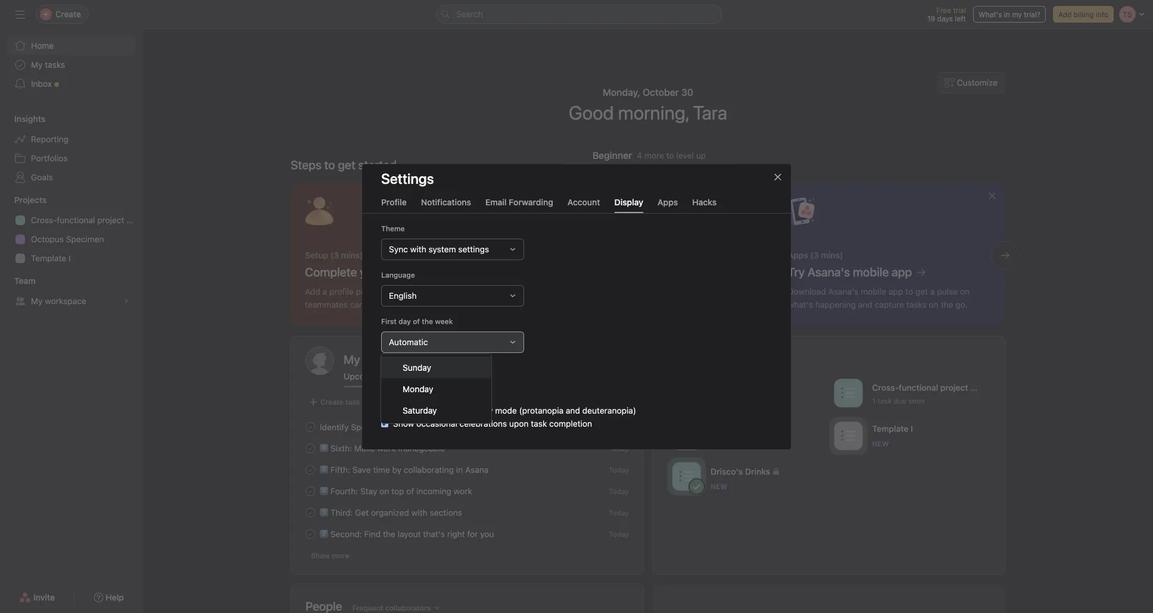 Task type: locate. For each thing, give the bounding box(es) containing it.
new right list icon
[[873, 440, 890, 449]]

my inside "link"
[[31, 60, 43, 70]]

completed image left the 5️⃣
[[303, 463, 318, 478]]

1 horizontal spatial more
[[645, 151, 665, 160]]

octopus specimen link down cross-functional project plan
[[7, 230, 136, 249]]

functional up template i link
[[57, 215, 95, 225]]

cross-
[[31, 215, 57, 225], [873, 383, 899, 393]]

completed image left 4️⃣
[[303, 485, 318, 499]]

19
[[928, 14, 936, 23]]

week
[[435, 318, 453, 326]]

cross- down projects
[[31, 215, 57, 225]]

tasks for my
[[45, 60, 65, 70]]

3 completed image from the top
[[303, 506, 318, 521]]

i inside template i new
[[911, 424, 914, 434]]

plan inside projects element
[[127, 215, 143, 225]]

functional inside cross-functional project plan 1 task due soon
[[899, 383, 939, 393]]

0 horizontal spatial template
[[31, 254, 66, 263]]

1 horizontal spatial cross-
[[873, 383, 899, 393]]

work down asana
[[454, 487, 473, 497]]

show inside show task row numbers enable compact mode enable color blind friendly mode (protanopia and deuteranopia)
[[393, 380, 415, 390]]

profile button
[[381, 197, 407, 213]]

0 vertical spatial list image
[[842, 387, 856, 401]]

of right "top"
[[407, 487, 414, 497]]

template inside template i link
[[31, 254, 66, 263]]

3 completed checkbox from the top
[[303, 463, 318, 478]]

0 vertical spatial template
[[31, 254, 66, 263]]

today for work
[[609, 488, 629, 496]]

completed checkbox left 3️⃣
[[303, 506, 318, 521]]

cross- inside projects element
[[31, 215, 57, 225]]

1 horizontal spatial new
[[873, 440, 890, 449]]

due right 1
[[894, 397, 907, 406]]

monday, october 30 good morning, tara
[[569, 87, 728, 124]]

my down "team" on the top
[[31, 297, 43, 306]]

completed image for 3️⃣
[[303, 506, 318, 521]]

0 horizontal spatial work
[[377, 444, 396, 454]]

in left asana
[[456, 465, 463, 475]]

show more button
[[306, 548, 355, 565]]

show down advanced
[[393, 380, 415, 390]]

0 horizontal spatial tasks
[[45, 60, 65, 70]]

0 vertical spatial project
[[97, 215, 124, 225]]

today button for for
[[609, 531, 629, 539]]

2 vertical spatial completed image
[[303, 506, 318, 521]]

task inside show task row numbers enable compact mode enable color blind friendly mode (protanopia and deuteranopia)
[[417, 380, 433, 390]]

3 today button from the top
[[609, 488, 629, 496]]

to right steps
[[325, 158, 335, 172]]

completed image left "2️⃣"
[[303, 528, 318, 542]]

0 vertical spatial in
[[1005, 10, 1011, 18]]

the left week
[[422, 318, 433, 326]]

info
[[1097, 10, 1109, 18]]

add
[[1059, 10, 1073, 18]]

1 horizontal spatial soon
[[909, 397, 925, 406]]

4
[[637, 151, 643, 160], [711, 440, 716, 448]]

4 completed checkbox from the top
[[303, 485, 318, 499]]

list image left 1
[[842, 387, 856, 401]]

6️⃣ sixth: make work manageable
[[320, 444, 445, 454]]

octopus up the template i
[[31, 235, 64, 244]]

my workspace link
[[7, 292, 136, 311]]

1 horizontal spatial in
[[1005, 10, 1011, 18]]

show inside button
[[311, 552, 330, 561]]

0 vertical spatial with
[[411, 245, 427, 254]]

mode
[[458, 393, 479, 403], [496, 406, 517, 416]]

1 horizontal spatial plan
[[971, 383, 988, 393]]

oct
[[578, 424, 590, 432]]

settings
[[381, 170, 434, 187]]

new down drisco's at the right bottom
[[711, 483, 728, 491]]

0 vertical spatial plan
[[127, 215, 143, 225]]

1 vertical spatial more
[[332, 552, 350, 561]]

1 vertical spatial new
[[711, 483, 728, 491]]

1 vertical spatial show
[[393, 419, 415, 429]]

work right make
[[377, 444, 396, 454]]

with up layout at the left of the page
[[412, 508, 428, 518]]

work
[[377, 444, 396, 454], [454, 487, 473, 497]]

plan inside cross-functional project plan 1 task due soon
[[971, 383, 988, 393]]

2 completed image from the top
[[303, 442, 318, 456]]

automatic
[[389, 338, 428, 347]]

list image left drisco's at the right bottom
[[680, 470, 694, 484]]

drisco's
[[711, 467, 743, 477]]

today for asana
[[609, 466, 629, 475]]

home link
[[7, 36, 136, 55]]

i inside projects element
[[69, 254, 71, 263]]

1 horizontal spatial octopus specimen link
[[513, 422, 582, 434]]

1 my from the top
[[31, 60, 43, 70]]

show occasional celebrations upon task completion
[[393, 419, 593, 429]]

soon inside 4 tasks due soon link
[[752, 440, 769, 448]]

invite button
[[11, 588, 63, 609]]

1 horizontal spatial 4
[[711, 440, 716, 448]]

list image
[[842, 387, 856, 401], [680, 470, 694, 484]]

my inside teams 'element'
[[31, 297, 43, 306]]

template i
[[31, 254, 71, 263]]

project for cross-functional project plan
[[97, 215, 124, 225]]

functional up template i new
[[899, 383, 939, 393]]

show task row numbers enable compact mode enable color blind friendly mode (protanopia and deuteranopia)
[[393, 380, 637, 416]]

task inside button
[[346, 398, 360, 407]]

4 up drisco's at the right bottom
[[711, 440, 716, 448]]

organized
[[371, 508, 409, 518]]

1 vertical spatial enable
[[393, 406, 419, 416]]

plan for cross-functional project plan
[[127, 215, 143, 225]]

1 vertical spatial in
[[456, 465, 463, 475]]

template down 1
[[873, 424, 909, 434]]

create task button
[[306, 394, 363, 411]]

what's in my trial?
[[979, 10, 1041, 18]]

0 horizontal spatial the
[[383, 530, 396, 540]]

1 vertical spatial tasks
[[718, 440, 735, 448]]

1
[[873, 397, 876, 406]]

options
[[418, 364, 443, 372]]

template i new
[[873, 424, 914, 449]]

1 vertical spatial completed image
[[303, 485, 318, 499]]

1 completed image from the top
[[303, 463, 318, 478]]

2 today button from the top
[[609, 466, 629, 475]]

0 vertical spatial specimen
[[66, 235, 104, 244]]

specimen down cross-functional project plan
[[66, 235, 104, 244]]

0 horizontal spatial cross-
[[31, 215, 57, 225]]

1 horizontal spatial work
[[454, 487, 473, 497]]

1 vertical spatial mode
[[496, 406, 517, 416]]

soon up template i new
[[909, 397, 925, 406]]

4 today button from the top
[[609, 509, 629, 518]]

more left level
[[645, 151, 665, 160]]

portfolios
[[31, 153, 68, 163]]

1 horizontal spatial functional
[[899, 383, 939, 393]]

0 vertical spatial due
[[894, 397, 907, 406]]

(protanopia
[[519, 406, 564, 416]]

insights
[[14, 114, 46, 124]]

0 vertical spatial enable
[[393, 393, 419, 403]]

the for week
[[422, 318, 433, 326]]

third:
[[331, 508, 353, 518]]

0 horizontal spatial soon
[[752, 440, 769, 448]]

4 tasks due soon link
[[668, 418, 830, 457]]

display button
[[615, 197, 644, 213]]

template for template i new
[[873, 424, 909, 434]]

completed checkbox left 4️⃣
[[303, 485, 318, 499]]

5 today button from the top
[[609, 531, 629, 539]]

octopus down (protanopia
[[518, 424, 547, 432]]

1 horizontal spatial the
[[422, 318, 433, 326]]

project
[[97, 215, 124, 225], [941, 383, 969, 393]]

octopus
[[31, 235, 64, 244], [518, 424, 547, 432]]

beginner 4 more to level up
[[593, 150, 706, 161]]

Completed checkbox
[[303, 421, 318, 435], [303, 442, 318, 456], [303, 463, 318, 478], [303, 485, 318, 499], [303, 506, 318, 521], [303, 528, 318, 542]]

monday,
[[603, 87, 641, 98]]

1 horizontal spatial to
[[667, 151, 675, 160]]

0 horizontal spatial to
[[325, 158, 335, 172]]

0 horizontal spatial more
[[332, 552, 350, 561]]

my tasks link
[[7, 55, 136, 75]]

show more
[[311, 552, 350, 561]]

1 vertical spatial project
[[941, 383, 969, 393]]

tasks down home
[[45, 60, 65, 70]]

functional for cross-functional project plan
[[57, 215, 95, 225]]

1 vertical spatial the
[[383, 530, 396, 540]]

1 today button from the top
[[609, 445, 629, 453]]

sync with system settings
[[389, 245, 489, 254]]

today button for work
[[609, 488, 629, 496]]

identify
[[320, 423, 349, 433]]

0 vertical spatial functional
[[57, 215, 95, 225]]

1 vertical spatial 4
[[711, 440, 716, 448]]

functional inside projects element
[[57, 215, 95, 225]]

5 today from the top
[[609, 531, 629, 539]]

completed
[[459, 372, 502, 382]]

today for for
[[609, 531, 629, 539]]

0 vertical spatial tasks
[[45, 60, 65, 70]]

0 horizontal spatial octopus specimen link
[[7, 230, 136, 249]]

completed button
[[459, 372, 502, 388]]

goals link
[[7, 168, 136, 187]]

project for cross-functional project plan 1 task due soon
[[941, 383, 969, 393]]

show for show task row numbers enable compact mode enable color blind friendly mode (protanopia and deuteranopia)
[[393, 380, 415, 390]]

with right sync on the top of the page
[[411, 245, 427, 254]]

1 vertical spatial soon
[[752, 440, 769, 448]]

search list box
[[436, 5, 722, 24]]

completed image left 6️⃣
[[303, 442, 318, 456]]

my up the "inbox"
[[31, 60, 43, 70]]

tasks up drisco's at the right bottom
[[718, 440, 735, 448]]

2 completed checkbox from the top
[[303, 442, 318, 456]]

task inside cross-functional project plan 1 task due soon
[[878, 397, 892, 406]]

0 horizontal spatial specimen
[[66, 235, 104, 244]]

1 horizontal spatial i
[[911, 424, 914, 434]]

1 vertical spatial octopus specimen
[[518, 424, 582, 432]]

1 vertical spatial cross-
[[873, 383, 899, 393]]

search button
[[436, 5, 722, 24]]

0 horizontal spatial 4
[[637, 151, 643, 160]]

my tasks
[[31, 60, 65, 70]]

enable down monday
[[393, 406, 419, 416]]

1 vertical spatial my
[[31, 297, 43, 306]]

1 horizontal spatial tasks
[[718, 440, 735, 448]]

completed image
[[303, 421, 318, 435], [303, 442, 318, 456], [303, 506, 318, 521]]

sixth:
[[331, 444, 352, 454]]

1 vertical spatial of
[[407, 487, 414, 497]]

0 horizontal spatial functional
[[57, 215, 95, 225]]

6 completed checkbox from the top
[[303, 528, 318, 542]]

completed image left identify
[[303, 421, 318, 435]]

template inside template i new
[[873, 424, 909, 434]]

4 tasks due soon
[[711, 440, 769, 448]]

1 vertical spatial octopus
[[518, 424, 547, 432]]

projects
[[14, 195, 47, 205]]

october
[[643, 87, 679, 98]]

more
[[645, 151, 665, 160], [332, 552, 350, 561]]

show for show more
[[311, 552, 330, 561]]

asana
[[465, 465, 489, 475]]

1 completed image from the top
[[303, 421, 318, 435]]

2 completed image from the top
[[303, 485, 318, 499]]

0 vertical spatial the
[[422, 318, 433, 326]]

cross- inside cross-functional project plan 1 task due soon
[[873, 383, 899, 393]]

0 vertical spatial octopus
[[31, 235, 64, 244]]

1 vertical spatial due
[[738, 440, 750, 448]]

0 vertical spatial completed image
[[303, 463, 318, 478]]

1 horizontal spatial project
[[941, 383, 969, 393]]

1 horizontal spatial due
[[894, 397, 907, 406]]

1 vertical spatial work
[[454, 487, 473, 497]]

1 vertical spatial octopus specimen link
[[513, 422, 582, 434]]

0 horizontal spatial plan
[[127, 215, 143, 225]]

4️⃣
[[320, 487, 328, 497]]

octopus specimen link down (protanopia
[[513, 422, 582, 434]]

stay
[[361, 487, 378, 497]]

up
[[697, 151, 706, 160]]

0 horizontal spatial octopus
[[31, 235, 64, 244]]

good
[[569, 101, 614, 124]]

0 vertical spatial new
[[873, 440, 890, 449]]

template
[[31, 254, 66, 263], [873, 424, 909, 434]]

3 completed image from the top
[[303, 528, 318, 542]]

1 horizontal spatial template
[[873, 424, 909, 434]]

specimen down the and
[[549, 424, 582, 432]]

project inside cross-functional project plan 1 task due soon
[[941, 383, 969, 393]]

completed checkbox left identify
[[303, 421, 318, 435]]

1 vertical spatial completed image
[[303, 442, 318, 456]]

0 vertical spatial my
[[31, 60, 43, 70]]

3️⃣
[[320, 508, 328, 518]]

mode down numbers
[[458, 393, 479, 403]]

octopus specimen down (protanopia
[[518, 424, 582, 432]]

2 vertical spatial show
[[311, 552, 330, 561]]

i for template i
[[69, 254, 71, 263]]

soon up drinks
[[752, 440, 769, 448]]

0 horizontal spatial due
[[738, 440, 750, 448]]

1 vertical spatial list image
[[680, 470, 694, 484]]

enable up saturday
[[393, 393, 419, 403]]

the right find
[[383, 530, 396, 540]]

goals
[[31, 173, 53, 182]]

5 completed checkbox from the top
[[303, 506, 318, 521]]

drisco's drinks
[[711, 467, 771, 477]]

0 horizontal spatial i
[[69, 254, 71, 263]]

0 horizontal spatial mode
[[458, 393, 479, 403]]

to left level
[[667, 151, 675, 160]]

language
[[381, 271, 415, 279]]

in left my
[[1005, 10, 1011, 18]]

i for template i new
[[911, 424, 914, 434]]

0 vertical spatial soon
[[909, 397, 925, 406]]

sync with system settings button
[[381, 239, 525, 260]]

steps to get started
[[291, 158, 397, 172]]

functional
[[57, 215, 95, 225], [899, 383, 939, 393]]

today
[[609, 445, 629, 453], [609, 466, 629, 475], [609, 488, 629, 496], [609, 509, 629, 518], [609, 531, 629, 539]]

day
[[399, 318, 411, 326]]

completed image
[[303, 463, 318, 478], [303, 485, 318, 499], [303, 528, 318, 542]]

0 vertical spatial show
[[393, 380, 415, 390]]

i up teams 'element'
[[69, 254, 71, 263]]

tara
[[694, 101, 728, 124]]

sections
[[430, 508, 462, 518]]

completed checkbox left 6️⃣
[[303, 442, 318, 456]]

completed image for identify
[[303, 421, 318, 435]]

1 completed checkbox from the top
[[303, 421, 318, 435]]

2 vertical spatial completed image
[[303, 528, 318, 542]]

hacks button
[[693, 197, 717, 213]]

1 vertical spatial i
[[911, 424, 914, 434]]

tasks inside "link"
[[45, 60, 65, 70]]

octopus specimen up template i link
[[31, 235, 104, 244]]

insights element
[[0, 108, 143, 190]]

of right day
[[413, 318, 420, 326]]

hide sidebar image
[[15, 10, 25, 19]]

5️⃣ fifth: save time by collaborating in asana
[[320, 465, 489, 475]]

completed image for 4️⃣
[[303, 485, 318, 499]]

1 horizontal spatial specimen
[[549, 424, 582, 432]]

completed image left 3️⃣
[[303, 506, 318, 521]]

due up drisco's drinks
[[738, 440, 750, 448]]

0 horizontal spatial octopus specimen
[[31, 235, 104, 244]]

0 vertical spatial octopus specimen
[[31, 235, 104, 244]]

more inside beginner 4 more to level up
[[645, 151, 665, 160]]

specimen inside projects element
[[66, 235, 104, 244]]

2 my from the top
[[31, 297, 43, 306]]

1 vertical spatial functional
[[899, 383, 939, 393]]

get started
[[338, 158, 397, 172]]

0 vertical spatial octopus specimen link
[[7, 230, 136, 249]]

0 horizontal spatial project
[[97, 215, 124, 225]]

1 vertical spatial plan
[[971, 383, 988, 393]]

i down cross-functional project plan 1 task due soon
[[911, 424, 914, 434]]

0 horizontal spatial in
[[456, 465, 463, 475]]

1 horizontal spatial list image
[[842, 387, 856, 401]]

completed checkbox for 2️⃣
[[303, 528, 318, 542]]

incoming
[[417, 487, 452, 497]]

0 vertical spatial work
[[377, 444, 396, 454]]

billing
[[1075, 10, 1095, 18]]

3 today from the top
[[609, 488, 629, 496]]

0 vertical spatial mode
[[458, 393, 479, 403]]

cross- up 1
[[873, 383, 899, 393]]

the for layout
[[383, 530, 396, 540]]

more down second:
[[332, 552, 350, 561]]

collaborating
[[404, 465, 454, 475]]

completed checkbox left "2️⃣"
[[303, 528, 318, 542]]

template up "team" on the top
[[31, 254, 66, 263]]

mode up upon
[[496, 406, 517, 416]]

0 vertical spatial more
[[645, 151, 665, 160]]

0 vertical spatial cross-
[[31, 215, 57, 225]]

show right the show occasional celebrations upon task completion option
[[393, 419, 415, 429]]

fifth:
[[331, 465, 350, 475]]

4 right beginner
[[637, 151, 643, 160]]

system
[[429, 245, 456, 254]]

1 vertical spatial template
[[873, 424, 909, 434]]

2 today from the top
[[609, 466, 629, 475]]

completed checkbox for 5️⃣
[[303, 463, 318, 478]]

completed checkbox left the 5️⃣
[[303, 463, 318, 478]]

more inside button
[[332, 552, 350, 561]]

invite
[[33, 593, 55, 603]]

show down "2️⃣"
[[311, 552, 330, 561]]

soon inside cross-functional project plan 1 task due soon
[[909, 397, 925, 406]]



Task type: vqa. For each thing, say whether or not it's contained in the screenshot.
tasks in 'link'
yes



Task type: describe. For each thing, give the bounding box(es) containing it.
english
[[389, 291, 417, 301]]

what's
[[979, 10, 1003, 18]]

that's
[[423, 530, 445, 540]]

display
[[615, 197, 644, 207]]

email forwarding button
[[486, 197, 554, 213]]

octopus inside projects element
[[31, 235, 64, 244]]

teams element
[[0, 271, 143, 314]]

today button for asana
[[609, 466, 629, 475]]

cross- for cross-functional project plan
[[31, 215, 57, 225]]

with inside dropdown button
[[411, 245, 427, 254]]

3️⃣ third: get organized with sections
[[320, 508, 462, 518]]

1 today from the top
[[609, 445, 629, 453]]

team
[[14, 276, 36, 286]]

email forwarding
[[486, 197, 554, 207]]

overdue (1) button
[[399, 372, 445, 388]]

days
[[938, 14, 954, 23]]

my for my workspace
[[31, 297, 43, 306]]

species
[[351, 423, 382, 433]]

4 inside beginner 4 more to level up
[[637, 151, 643, 160]]

cross- for cross-functional project plan 1 task due soon
[[873, 383, 899, 393]]

sync
[[389, 245, 408, 254]]

english button
[[381, 285, 525, 307]]

on
[[380, 487, 389, 497]]

apps button
[[658, 197, 678, 213]]

theme
[[381, 225, 405, 233]]

0 vertical spatial of
[[413, 318, 420, 326]]

my
[[1013, 10, 1023, 18]]

to inside beginner 4 more to level up
[[667, 151, 675, 160]]

saturday link
[[381, 400, 492, 421]]

settings
[[459, 245, 489, 254]]

new inside template i new
[[873, 440, 890, 449]]

add billing info
[[1059, 10, 1109, 18]]

…
[[565, 424, 571, 432]]

0 horizontal spatial list image
[[680, 470, 694, 484]]

4 today from the top
[[609, 509, 629, 518]]

tasks for 4
[[718, 440, 735, 448]]

plan for cross-functional project plan 1 task due soon
[[971, 383, 988, 393]]

scroll card carousel right image
[[1001, 251, 1011, 260]]

completed image for 5️⃣
[[303, 463, 318, 478]]

account
[[568, 197, 601, 207]]

2️⃣
[[320, 530, 328, 540]]

saturday
[[403, 406, 437, 416]]

my workspace
[[31, 297, 86, 306]]

overdue (1)
[[399, 372, 445, 382]]

profile
[[381, 197, 407, 207]]

morning,
[[618, 101, 689, 124]]

oct 23
[[578, 424, 601, 432]]

notifications button
[[421, 197, 471, 213]]

make
[[355, 444, 375, 454]]

cross-functional project plan 1 task due soon
[[873, 383, 988, 406]]

left
[[956, 14, 967, 23]]

by
[[392, 465, 402, 475]]

free trial 19 days left
[[928, 6, 967, 23]]

due inside 4 tasks due soon link
[[738, 440, 750, 448]]

account button
[[568, 197, 601, 213]]

my tasks
[[344, 353, 392, 367]]

numbers
[[451, 380, 485, 390]]

completed checkbox for 4️⃣
[[303, 485, 318, 499]]

2 enable from the top
[[393, 406, 419, 416]]

upcoming button
[[344, 372, 384, 388]]

color
[[422, 406, 441, 416]]

and
[[566, 406, 581, 416]]

1 vertical spatial specimen
[[549, 424, 582, 432]]

customize
[[958, 78, 998, 88]]

add profile photo image
[[306, 347, 334, 376]]

sunday
[[403, 363, 432, 373]]

my tasks link
[[344, 352, 629, 369]]

cross-functional project plan
[[31, 215, 143, 225]]

projects element
[[0, 190, 143, 271]]

top
[[392, 487, 404, 497]]

fourth:
[[331, 487, 358, 497]]

5️⃣
[[320, 465, 328, 475]]

list image
[[842, 429, 856, 444]]

beginner
[[593, 150, 633, 161]]

template for template i
[[31, 254, 66, 263]]

first day of the week
[[381, 318, 453, 326]]

trial
[[954, 6, 967, 14]]

upon
[[510, 419, 529, 429]]

due inside cross-functional project plan 1 task due soon
[[894, 397, 907, 406]]

global element
[[0, 29, 143, 101]]

cross-functional project plan link
[[7, 211, 143, 230]]

0 horizontal spatial new
[[711, 483, 728, 491]]

my for my tasks
[[31, 60, 43, 70]]

completed checkbox for 6️⃣
[[303, 442, 318, 456]]

customize button
[[938, 72, 1006, 94]]

reporting link
[[7, 130, 136, 149]]

workspace
[[45, 297, 86, 306]]

in inside button
[[1005, 10, 1011, 18]]

octopus specimen inside projects element
[[31, 235, 104, 244]]

friendly
[[464, 406, 493, 416]]

level
[[677, 151, 694, 160]]

functional for cross-functional project plan 1 task due soon
[[899, 383, 939, 393]]

close image
[[774, 172, 783, 182]]

first
[[381, 318, 397, 326]]

find
[[364, 530, 381, 540]]

completed image for 6️⃣
[[303, 442, 318, 456]]

monday link
[[381, 379, 492, 400]]

1 enable from the top
[[393, 393, 419, 403]]

1 horizontal spatial mode
[[496, 406, 517, 416]]

completed checkbox for 3️⃣
[[303, 506, 318, 521]]

Show occasional celebrations upon task completion checkbox
[[381, 421, 389, 428]]

time
[[373, 465, 390, 475]]

team button
[[0, 275, 36, 287]]

1 horizontal spatial octopus specimen
[[518, 424, 582, 432]]

completed image for 2️⃣
[[303, 528, 318, 542]]

home
[[31, 41, 54, 51]]

1 vertical spatial with
[[412, 508, 428, 518]]

email
[[486, 197, 507, 207]]

30
[[682, 87, 694, 98]]

identify species
[[320, 423, 382, 433]]

show for show occasional celebrations upon task completion
[[393, 419, 415, 429]]

occasional
[[417, 419, 458, 429]]

right
[[448, 530, 465, 540]]

sunday link
[[381, 357, 492, 379]]

1 horizontal spatial octopus
[[518, 424, 547, 432]]

completed checkbox for identify
[[303, 421, 318, 435]]

drinks
[[746, 467, 771, 477]]

advanced
[[381, 364, 416, 372]]

get
[[355, 508, 369, 518]]

deuteranopia)
[[583, 406, 637, 416]]

reporting
[[31, 134, 69, 144]]

free
[[937, 6, 952, 14]]



